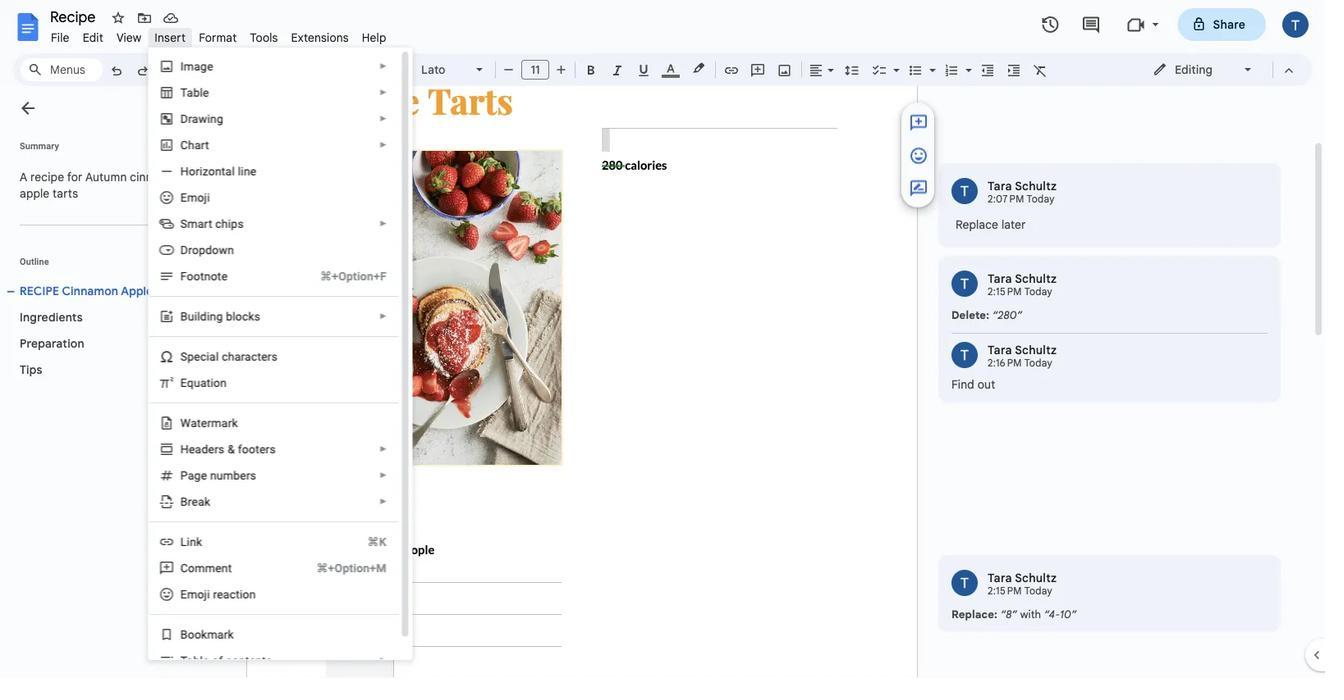 Task type: vqa. For each thing, say whether or not it's contained in the screenshot.


Task type: locate. For each thing, give the bounding box(es) containing it.
2 b from the top
[[180, 628, 187, 642]]

1 emoji from the top
[[180, 191, 210, 204]]

smart chips z element
[[180, 217, 248, 231]]

schultz up later
[[1015, 179, 1057, 193]]

1 vertical spatial 2:15 pm
[[988, 586, 1022, 598]]

tara schultz image up delete:
[[952, 271, 978, 297]]

tips
[[20, 363, 42, 377]]

summary element
[[11, 161, 217, 210]]

9 ► from the top
[[379, 498, 387, 507]]

recipe cinnamon apple tarts
[[20, 284, 183, 298]]

ment
[[205, 562, 232, 576]]

insert menu item
[[148, 28, 192, 47]]

u
[[187, 310, 194, 323]]

dropdown 6 element
[[180, 243, 239, 257]]

apple
[[121, 284, 153, 298]]

7 ► from the top
[[379, 445, 387, 454]]

6 ► from the top
[[379, 312, 387, 321]]

edit
[[83, 30, 103, 45]]

2 tara schultz image from the top
[[952, 271, 978, 297]]

tara schultz image
[[952, 178, 978, 204], [952, 271, 978, 297], [952, 571, 978, 597]]

delete: "280"
[[952, 309, 1022, 322]]

2 schultz from the top
[[1015, 272, 1057, 286]]

0 vertical spatial b
[[180, 310, 187, 323]]

schultz down "280"
[[1015, 343, 1057, 358]]

1 vertical spatial emoji
[[180, 588, 210, 602]]

menu bar inside menu bar banner
[[44, 21, 393, 48]]

8 ► from the top
[[379, 471, 387, 481]]

t able
[[180, 86, 209, 99]]

horizontal line r element
[[180, 165, 261, 178]]

tara schultz image
[[952, 342, 978, 369]]

tara for tara schultz image associated with delete:
[[988, 179, 1012, 193]]

today inside the 'tara schultz 2:16 pm today'
[[1024, 358, 1052, 370]]

2 tara from the top
[[988, 272, 1012, 286]]

2:15 pm up "8"
[[988, 586, 1022, 598]]

today for first tara schultz image from the bottom
[[1024, 586, 1052, 598]]

Rename text field
[[44, 7, 105, 26]]

brea
[[180, 495, 204, 509]]

spe c ial characters
[[180, 350, 277, 364]]

tara up "8"
[[988, 571, 1012, 586]]

5 ► from the top
[[379, 219, 387, 229]]

page numbers g element
[[180, 469, 261, 483]]

image i element
[[180, 60, 218, 73]]

link l element
[[180, 536, 207, 549]]

edit menu item
[[76, 28, 110, 47]]

with
[[1020, 608, 1041, 621]]

menu bar containing file
[[44, 21, 393, 48]]

co
[[180, 562, 194, 576]]

►
[[379, 62, 387, 71], [379, 88, 387, 97], [379, 114, 387, 124], [379, 140, 387, 150], [379, 219, 387, 229], [379, 312, 387, 321], [379, 445, 387, 454], [379, 471, 387, 481], [379, 498, 387, 507], [379, 657, 387, 666]]

► for table of content s
[[379, 657, 387, 666]]

outline heading
[[0, 255, 223, 278]]

1 ► from the top
[[379, 62, 387, 71]]

10 ► from the top
[[379, 657, 387, 666]]

2 2:15 pm from the top
[[988, 586, 1022, 598]]

today up the 'tara schultz 2:16 pm today'
[[1024, 286, 1052, 298]]

schultz up "280"
[[1015, 272, 1057, 286]]

2 emoji from the top
[[180, 588, 210, 602]]

l ink
[[180, 536, 202, 549]]

chart
[[180, 138, 209, 152]]

⌘+option+m
[[316, 562, 386, 576]]

editing button
[[1141, 57, 1265, 82]]

0 vertical spatial tara schultz image
[[952, 178, 978, 204]]

tara schultz 2:15 pm today up replace: "8" with "4-10"
[[988, 571, 1057, 598]]

2:07 pm
[[988, 193, 1024, 206]]

► for brea k
[[379, 498, 387, 507]]

0 vertical spatial 2:15 pm
[[988, 286, 1022, 298]]

brea k
[[180, 495, 210, 509]]

emoji up smart
[[180, 191, 210, 204]]

2 tara schultz 2:15 pm today from the top
[[988, 571, 1057, 598]]

0 vertical spatial emoji
[[180, 191, 210, 204]]

emoji for emoji reaction
[[180, 588, 210, 602]]

1 schultz from the top
[[1015, 179, 1057, 193]]

tara up replace later
[[988, 179, 1012, 193]]

⌘+option+f
[[320, 270, 386, 283]]

application
[[0, 0, 1325, 679]]

d
[[180, 112, 188, 126]]

tara for tara tara schultz image
[[988, 272, 1012, 286]]

co m ment
[[180, 562, 232, 576]]

line
[[237, 165, 256, 178]]

tools menu item
[[243, 28, 285, 47]]

b left ilding
[[180, 310, 187, 323]]

b u ilding blocks
[[180, 310, 260, 323]]

n
[[204, 270, 210, 283]]

file
[[51, 30, 69, 45]]

headers & footers h element
[[180, 443, 280, 456]]

tara inside tara schultz 2:07 pm today
[[988, 179, 1012, 193]]

today right 2:07 pm
[[1027, 193, 1055, 206]]

tara up "280"
[[988, 272, 1012, 286]]

tara schultz image up replace:
[[952, 571, 978, 597]]

2:16 pm
[[988, 358, 1022, 370]]

tara schultz 2:15 pm today up "280"
[[988, 272, 1057, 298]]

0 vertical spatial tara schultz 2:15 pm today
[[988, 272, 1057, 298]]

Menus field
[[21, 58, 103, 81]]

ingredients
[[20, 310, 83, 325]]

today right 2:16 pm on the bottom of the page
[[1024, 358, 1052, 370]]

schultz
[[1015, 179, 1057, 193], [1015, 272, 1057, 286], [1015, 343, 1057, 358], [1015, 571, 1057, 586]]

later
[[1001, 218, 1026, 232]]

1 vertical spatial b
[[180, 628, 187, 642]]

Font size text field
[[522, 60, 548, 80]]

ial
[[206, 350, 218, 364]]

b up table
[[180, 628, 187, 642]]

today up with
[[1024, 586, 1052, 598]]

1 b from the top
[[180, 310, 187, 323]]

view
[[116, 30, 141, 45]]

1 vertical spatial size image
[[909, 146, 929, 166]]

1 tara schultz 2:15 pm today from the top
[[988, 272, 1057, 298]]

today inside tara schultz 2:07 pm today
[[1027, 193, 1055, 206]]

1 tara from the top
[[988, 179, 1012, 193]]

emoji
[[180, 191, 210, 204], [180, 588, 210, 602]]

emoji down m
[[180, 588, 210, 602]]

b for ookmark
[[180, 628, 187, 642]]

bookmark b element
[[180, 628, 238, 642]]

cinnamon
[[62, 284, 118, 298]]

emoji for the "emoji 7" element
[[180, 191, 210, 204]]

document outline element
[[0, 86, 223, 679]]

chart q element
[[180, 138, 214, 152]]

footers
[[237, 443, 275, 456]]

2 size image from the top
[[909, 146, 929, 166]]

watermark j element
[[180, 417, 242, 430]]

3 ► from the top
[[379, 114, 387, 124]]

h eaders & footers
[[180, 443, 275, 456]]

pa g e numbers
[[180, 469, 256, 483]]

► for i mage
[[379, 62, 387, 71]]

2 ► from the top
[[379, 88, 387, 97]]

1 vertical spatial tara schultz image
[[952, 271, 978, 297]]

2:15 pm up "280"
[[988, 286, 1022, 298]]

menu containing i
[[142, 0, 412, 675]]

menu
[[142, 0, 412, 675]]

schultz inside tara schultz 2:07 pm today
[[1015, 179, 1057, 193]]

tara schultz 2:15 pm today for with
[[988, 571, 1057, 598]]

today
[[1027, 193, 1055, 206], [1024, 286, 1052, 298], [1024, 358, 1052, 370], [1024, 586, 1052, 598]]

numbers
[[210, 469, 256, 483]]

tara inside the 'tara schultz 2:16 pm today'
[[988, 343, 1012, 358]]

menu inside application
[[142, 0, 412, 675]]

size image
[[909, 113, 929, 133], [909, 146, 929, 166], [909, 179, 929, 199]]

a
[[20, 170, 27, 184]]

0 vertical spatial size image
[[909, 113, 929, 133]]

rawing
[[188, 112, 223, 126]]

"4-
[[1044, 608, 1060, 621]]

emoji reaction 5 element
[[180, 588, 260, 602]]

tara schultz image up "replace"
[[952, 178, 978, 204]]

1 tara schultz image from the top
[[952, 178, 978, 204]]

2 vertical spatial size image
[[909, 179, 929, 199]]

"8"
[[1000, 608, 1017, 621]]

3 schultz from the top
[[1015, 343, 1057, 358]]

find out
[[952, 378, 995, 392]]

4 tara from the top
[[988, 571, 1012, 586]]

schultz up with
[[1015, 571, 1057, 586]]

menu bar
[[44, 21, 393, 48]]

tara right tara schultz icon
[[988, 343, 1012, 358]]

tarts
[[53, 186, 78, 201]]

text color image
[[662, 58, 680, 78]]

format
[[199, 30, 237, 45]]

blocks
[[226, 310, 260, 323]]

1 2:15 pm from the top
[[988, 286, 1022, 298]]

2 vertical spatial tara schultz image
[[952, 571, 978, 597]]

tara
[[988, 179, 1012, 193], [988, 272, 1012, 286], [988, 343, 1012, 358], [988, 571, 1012, 586]]

comment m element
[[180, 562, 237, 576]]

building blocks u element
[[180, 310, 265, 323]]

foot
[[180, 270, 204, 283]]

2:15 pm
[[988, 286, 1022, 298], [988, 586, 1022, 598]]

tara schultz 2:15 pm today
[[988, 272, 1057, 298], [988, 571, 1057, 598]]

3 tara from the top
[[988, 343, 1012, 358]]

1 vertical spatial tara schultz 2:15 pm today
[[988, 571, 1057, 598]]



Task type: describe. For each thing, give the bounding box(es) containing it.
pa
[[180, 469, 194, 483]]

2:15 pm for "280"
[[988, 286, 1022, 298]]

b for u
[[180, 310, 187, 323]]

share button
[[1178, 8, 1266, 41]]

l
[[180, 536, 186, 549]]

autumn
[[85, 170, 127, 184]]

drawing d element
[[180, 112, 228, 126]]

g
[[194, 469, 200, 483]]

able
[[186, 86, 209, 99]]

watermark
[[180, 417, 238, 430]]

footnote n element
[[180, 270, 232, 283]]

file menu item
[[44, 28, 76, 47]]

► for ilding blocks
[[379, 312, 387, 321]]

e
[[200, 469, 207, 483]]

application containing share
[[0, 0, 1325, 679]]

► for d rawing
[[379, 114, 387, 124]]

replace later
[[956, 218, 1026, 232]]

line & paragraph spacing image
[[843, 58, 862, 81]]

d rawing
[[180, 112, 223, 126]]

today for tara schultz icon
[[1024, 358, 1052, 370]]

font list. lato selected. option
[[421, 58, 466, 81]]

help
[[362, 30, 386, 45]]

a recipe for autumn cinnamon apple tarts
[[20, 170, 185, 201]]

today for tara schultz image associated with delete:
[[1027, 193, 1055, 206]]

eaders
[[188, 443, 224, 456]]

main toolbar
[[102, 0, 1053, 637]]

⌘+option+f element
[[300, 268, 386, 285]]

table of contents s element
[[180, 655, 277, 668]]

find
[[952, 378, 974, 392]]

► for e numbers
[[379, 471, 387, 481]]

tara for first tara schultz image from the bottom
[[988, 571, 1012, 586]]

1 size image from the top
[[909, 113, 929, 133]]

e
[[180, 376, 187, 390]]

content
[[226, 655, 266, 668]]

i mage
[[180, 60, 213, 73]]

i
[[180, 60, 183, 73]]

ilding
[[194, 310, 222, 323]]

tara schultz image for tara
[[952, 271, 978, 297]]

insert
[[155, 30, 186, 45]]

smart chips
[[180, 217, 243, 231]]

ho r izontal line
[[180, 165, 256, 178]]

highlight color image
[[690, 58, 708, 78]]

today for tara tara schultz image
[[1024, 286, 1052, 298]]

editing
[[1175, 62, 1212, 77]]

Font size field
[[521, 60, 556, 80]]

&
[[227, 443, 234, 456]]

10"
[[1060, 608, 1077, 621]]

⌘k
[[367, 536, 386, 549]]

table
[[180, 655, 209, 668]]

⌘k element
[[347, 534, 386, 551]]

spe
[[180, 350, 200, 364]]

extensions
[[291, 30, 349, 45]]

tarts
[[155, 284, 183, 298]]

4 ► from the top
[[379, 140, 387, 150]]

lato
[[421, 62, 445, 77]]

m
[[194, 562, 205, 576]]

table t element
[[180, 86, 214, 99]]

summary
[[20, 141, 59, 151]]

izontal
[[199, 165, 234, 178]]

tara for tara schultz icon
[[988, 343, 1012, 358]]

r
[[195, 165, 199, 178]]

tara schultz 2:15 pm today for delete: "280"
[[988, 272, 1057, 298]]

⌘+option+m element
[[296, 561, 386, 577]]

menu bar banner
[[0, 0, 1325, 679]]

ho
[[180, 165, 195, 178]]

h
[[180, 443, 188, 456]]

for
[[67, 170, 83, 184]]

s
[[266, 655, 272, 668]]

delete:
[[952, 309, 989, 322]]

emoji reaction
[[180, 588, 255, 602]]

help menu item
[[355, 28, 393, 47]]

reaction
[[213, 588, 255, 602]]

of
[[212, 655, 223, 668]]

ote
[[210, 270, 227, 283]]

chips
[[215, 217, 243, 231]]

4 schultz from the top
[[1015, 571, 1057, 586]]

"280"
[[992, 309, 1022, 322]]

foot n ote
[[180, 270, 227, 283]]

tara schultz 2:16 pm today
[[988, 343, 1057, 370]]

t
[[180, 86, 186, 99]]

summary heading
[[20, 140, 59, 153]]

recipe
[[20, 284, 59, 298]]

outline
[[20, 257, 49, 267]]

out
[[978, 378, 995, 392]]

view menu item
[[110, 28, 148, 47]]

table of content s
[[180, 655, 272, 668]]

Star checkbox
[[107, 7, 130, 30]]

share
[[1213, 17, 1245, 32]]

quation
[[187, 376, 226, 390]]

k
[[204, 495, 210, 509]]

3 size image from the top
[[909, 179, 929, 199]]

replace:
[[952, 608, 998, 621]]

cinnamon
[[130, 170, 182, 184]]

extensions menu item
[[285, 28, 355, 47]]

► for h eaders & footers
[[379, 445, 387, 454]]

replace
[[956, 218, 998, 232]]

smart
[[180, 217, 212, 231]]

ookmark
[[187, 628, 233, 642]]

tara schultz image for delete:
[[952, 178, 978, 204]]

characters
[[221, 350, 277, 364]]

special characters c element
[[180, 350, 282, 364]]

► for t able
[[379, 88, 387, 97]]

break k element
[[180, 495, 215, 509]]

tools
[[250, 30, 278, 45]]

replace: "8" with "4-10"
[[952, 608, 1077, 621]]

c
[[200, 350, 206, 364]]

e quation
[[180, 376, 226, 390]]

2:15 pm for "8"
[[988, 586, 1022, 598]]

3 tara schultz image from the top
[[952, 571, 978, 597]]

schultz inside the 'tara schultz 2:16 pm today'
[[1015, 343, 1057, 358]]

ink
[[186, 536, 202, 549]]

insert image image
[[775, 58, 794, 81]]

format menu item
[[192, 28, 243, 47]]

mode and view toolbar
[[1140, 53, 1302, 86]]

tara schultz 2:07 pm today
[[988, 179, 1057, 206]]

emoji 7 element
[[180, 191, 214, 204]]

recipe
[[30, 170, 64, 184]]

equation e element
[[180, 376, 231, 390]]

apple
[[20, 186, 50, 201]]

preparation
[[20, 337, 84, 351]]



